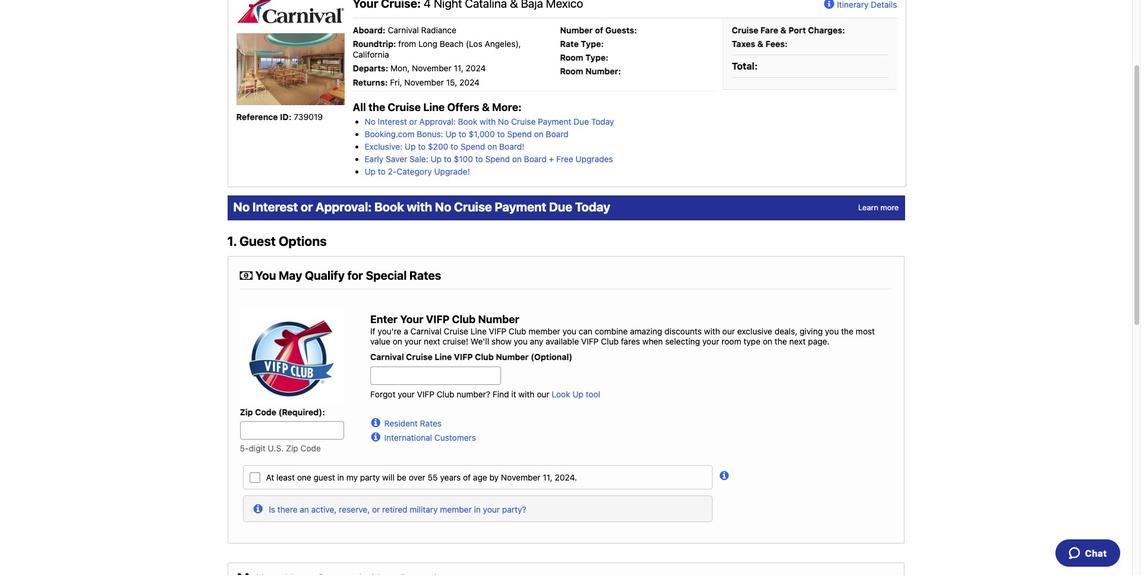 Task type: describe. For each thing, give the bounding box(es) containing it.
international
[[384, 433, 432, 443]]

with inside member you can combine amazing discounts with our exclusive deals, giving you the most value on your next cruise! we'll show you any available
[[704, 326, 720, 336]]

enter
[[370, 313, 398, 326]]

id:
[[280, 112, 292, 122]]

when
[[643, 336, 663, 346]]

retired
[[382, 505, 408, 515]]

1 vertical spatial board
[[524, 154, 547, 164]]

money image
[[240, 270, 253, 282]]

1 vertical spatial line
[[471, 326, 487, 336]]

1 vertical spatial today
[[575, 200, 610, 214]]

look up tool link
[[552, 389, 600, 400]]

learn more link
[[859, 203, 899, 212]]

active,
[[311, 505, 337, 515]]

charges:
[[808, 25, 845, 35]]

guest
[[240, 234, 276, 249]]

available
[[546, 336, 579, 346]]

1 vertical spatial rates
[[420, 419, 442, 429]]

fares
[[621, 336, 640, 346]]

1 vertical spatial number
[[478, 313, 519, 326]]

is
[[269, 505, 275, 515]]

interest inside all the cruise line offers & more: no interest or approval: book with no cruise payment due today booking.com bonus: up to $1,000 to spend on board exclusive: up to $200 to spend on board! early saver sale: up to $100 to spend on board + free upgrades up to 2-category upgrade!
[[378, 117, 407, 127]]

booking.com bonus: up to $1,000 to spend on board link
[[365, 129, 569, 139]]

long
[[419, 39, 438, 49]]

least
[[276, 473, 295, 483]]

1 horizontal spatial code
[[301, 443, 321, 453]]

you
[[255, 269, 276, 282]]

0 vertical spatial type:
[[581, 39, 604, 49]]

show
[[492, 336, 512, 346]]

more:
[[492, 101, 522, 114]]

mon,
[[391, 63, 410, 73]]

departs:
[[353, 63, 388, 73]]

vifp up if you're a carnival cruise line vifp club
[[426, 313, 450, 326]]

on down no interest or approval: book with no cruise payment due today link
[[534, 129, 544, 139]]

amazing
[[630, 326, 662, 336]]

at least one guest in my party will be over 55 years of age by november 11, 2024.
[[266, 473, 577, 483]]

aboard:
[[353, 25, 386, 35]]

2 next from the left
[[790, 336, 806, 346]]

0 horizontal spatial code
[[255, 407, 276, 417]]

1 horizontal spatial in
[[474, 505, 481, 515]]

forgot
[[370, 389, 396, 400]]

is there an active, reserve, or retired military member in your party?
[[269, 505, 526, 515]]

roundtrip:
[[353, 39, 396, 49]]

1 room from the top
[[560, 52, 584, 63]]

5-digit u.s. zip code
[[240, 443, 321, 453]]

5-
[[240, 443, 249, 453]]

2 horizontal spatial you
[[825, 326, 839, 336]]

up left tool
[[573, 389, 584, 400]]

on right 'type'
[[763, 336, 773, 346]]

with right "it"
[[519, 389, 535, 400]]

club left the any
[[509, 326, 526, 336]]

$100
[[454, 154, 473, 164]]

0 horizontal spatial approval:
[[316, 200, 372, 214]]

2 vertical spatial carnival
[[370, 352, 404, 362]]

55
[[428, 473, 438, 483]]

all
[[353, 101, 366, 114]]

the inside all the cruise line offers & more: no interest or approval: book with no cruise payment due today booking.com bonus: up to $1,000 to spend on board exclusive: up to $200 to spend on board! early saver sale: up to $100 to spend on board + free upgrades up to 2-category upgrade!
[[369, 101, 385, 114]]

1 vertical spatial spend
[[461, 142, 485, 152]]

find
[[493, 389, 509, 400]]

member inside member you can combine amazing discounts with our exclusive deals, giving you the most value on your next cruise! we'll show you any available
[[529, 326, 560, 336]]

sale:
[[410, 154, 428, 164]]

giving
[[800, 326, 823, 336]]

number?
[[457, 389, 491, 400]]

(required):
[[279, 407, 325, 417]]

you're
[[378, 326, 402, 336]]

from
[[398, 39, 416, 49]]

saver
[[386, 154, 407, 164]]

2 room from the top
[[560, 66, 584, 76]]

angeles),
[[485, 39, 521, 49]]

departs: mon, november 11, 2024 returns: fri, november 15, 2024
[[353, 63, 486, 87]]

type
[[744, 336, 761, 346]]

category
[[397, 167, 432, 177]]

1.
[[227, 234, 237, 249]]

no down all
[[365, 117, 376, 127]]

fri,
[[390, 77, 402, 87]]

1 vertical spatial zip
[[286, 443, 298, 453]]

no interest or approval: book with no cruise payment due today link
[[365, 117, 614, 127]]

total:
[[732, 61, 758, 71]]

2024.
[[555, 473, 577, 483]]

resident rates
[[384, 419, 442, 429]]

vifp up the carnival cruise line vifp club number (optional)
[[489, 326, 507, 336]]

2 vertical spatial number
[[496, 352, 529, 362]]

aboard: carnival radiance
[[353, 25, 457, 35]]

on down the board!
[[512, 154, 522, 164]]

on up early saver sale: up to $100 to spend on board + free upgrades link
[[488, 142, 497, 152]]

up down $200 at the left of page
[[431, 154, 442, 164]]

vifp down cruise! at bottom left
[[454, 352, 473, 362]]

cruise down a
[[406, 352, 433, 362]]

1 vertical spatial 11,
[[543, 473, 553, 483]]

exclusive
[[737, 326, 773, 336]]

selecting
[[665, 336, 700, 346]]

1 vertical spatial interest
[[252, 200, 298, 214]]

most
[[856, 326, 875, 336]]

0 horizontal spatial zip
[[240, 407, 253, 417]]

cruise down "enter your vifp club number"
[[444, 326, 468, 336]]

number:
[[586, 66, 621, 76]]

there
[[278, 505, 298, 515]]

book inside all the cruise line offers & more: no interest or approval: book with no cruise payment due today booking.com bonus: up to $1,000 to spend on board exclusive: up to $200 to spend on board! early saver sale: up to $100 to spend on board + free upgrades up to 2-category upgrade!
[[458, 117, 478, 127]]

1 vertical spatial type:
[[586, 52, 609, 63]]

learn more
[[859, 203, 899, 212]]

line inside all the cruise line offers & more: no interest or approval: book with no cruise payment due today booking.com bonus: up to $1,000 to spend on board exclusive: up to $200 to spend on board! early saver sale: up to $100 to spend on board + free upgrades up to 2-category upgrade!
[[423, 101, 445, 114]]

the inside member you can combine amazing discounts with our exclusive deals, giving you the most value on your next cruise! we'll show you any available
[[841, 326, 854, 336]]

carnival cruise line vifp club number (optional)
[[370, 352, 573, 362]]

1 vertical spatial due
[[549, 200, 573, 214]]

discounts
[[665, 326, 702, 336]]

deals,
[[775, 326, 798, 336]]

member you can combine amazing discounts with our exclusive deals, giving you the most value on your next cruise! we'll show you any available
[[370, 326, 875, 346]]

cruise down upgrade!
[[454, 200, 492, 214]]

2 vertical spatial november
[[501, 473, 541, 483]]

to up the board!
[[497, 129, 505, 139]]

resident rates link
[[371, 416, 442, 429]]

$200
[[428, 142, 448, 152]]

free
[[556, 154, 573, 164]]

upgrade!
[[434, 167, 470, 177]]

to up sale:
[[418, 142, 426, 152]]

1 horizontal spatial info circle image
[[824, 0, 837, 10]]

1 vertical spatial carnival
[[411, 326, 442, 336]]

taxes
[[732, 39, 756, 49]]

0 vertical spatial rates
[[409, 269, 441, 282]]

your right forgot
[[398, 389, 415, 400]]

guests:
[[606, 25, 637, 35]]

number inside number of guests: rate type: room type: room number:
[[560, 25, 593, 35]]

with down up to 2-category upgrade! link
[[407, 200, 432, 214]]

an
[[300, 505, 309, 515]]

resident
[[384, 419, 418, 429]]

2 vertical spatial line
[[435, 352, 452, 362]]

your left room
[[703, 336, 719, 346]]

may
[[279, 269, 302, 282]]

be
[[397, 473, 407, 483]]

if you're a carnival cruise line vifp club
[[370, 326, 526, 336]]

cruise inside cruise fare & port charges: taxes & fees:
[[732, 25, 759, 35]]

0 horizontal spatial of
[[463, 473, 471, 483]]

guest
[[314, 473, 335, 483]]

$1,000
[[469, 129, 495, 139]]

club left fares
[[601, 336, 619, 346]]

by
[[490, 473, 499, 483]]

or inside all the cruise line offers & more: no interest or approval: book with no cruise payment due today booking.com bonus: up to $1,000 to spend on board exclusive: up to $200 to spend on board! early saver sale: up to $100 to spend on board + free upgrades up to 2-category upgrade!
[[409, 117, 417, 127]]

up up sale:
[[405, 142, 416, 152]]

of inside number of guests: rate type: room type: room number:
[[595, 25, 604, 35]]

exclusive:
[[365, 142, 403, 152]]

your left party?
[[483, 505, 500, 515]]



Task type: vqa. For each thing, say whether or not it's contained in the screenshot.
Zip Code (Required): Text Box
yes



Task type: locate. For each thing, give the bounding box(es) containing it.
1 vertical spatial payment
[[495, 200, 546, 214]]

0 vertical spatial room
[[560, 52, 584, 63]]

2 vertical spatial info circle image
[[254, 502, 267, 514]]

cruise down fri,
[[388, 101, 421, 114]]

combine
[[595, 326, 628, 336]]

2 horizontal spatial info circle image
[[720, 469, 733, 481]]

vifp club fares when selecting your room type on the next page.
[[581, 336, 830, 346]]

port
[[789, 25, 806, 35]]

0 horizontal spatial info circle image
[[371, 430, 384, 442]]

0 horizontal spatial or
[[301, 200, 313, 214]]

you may qualify for special rates
[[253, 269, 441, 282]]

1 vertical spatial info circle image
[[720, 469, 733, 481]]

0 vertical spatial interest
[[378, 117, 407, 127]]

0 vertical spatial number
[[560, 25, 593, 35]]

line up bonus:
[[423, 101, 445, 114]]

1 vertical spatial approval:
[[316, 200, 372, 214]]

1 vertical spatial member
[[440, 505, 472, 515]]

booking.com
[[365, 129, 415, 139]]

0 vertical spatial november
[[412, 63, 452, 73]]

0 vertical spatial 11,
[[454, 63, 464, 73]]

1 horizontal spatial &
[[758, 39, 764, 49]]

0 vertical spatial info circle image
[[371, 416, 384, 428]]

on inside member you can combine amazing discounts with our exclusive deals, giving you the most value on your next cruise! we'll show you any available
[[393, 336, 402, 346]]

2 horizontal spatial &
[[781, 25, 787, 35]]

0 horizontal spatial the
[[369, 101, 385, 114]]

due inside all the cruise line offers & more: no interest or approval: book with no cruise payment due today booking.com bonus: up to $1,000 to spend on board exclusive: up to $200 to spend on board! early saver sale: up to $100 to spend on board + free upgrades up to 2-category upgrade!
[[574, 117, 589, 127]]

to left 2-
[[378, 167, 386, 177]]

15,
[[446, 77, 457, 87]]

info circle image for is there an active, reserve, or retired military member in your party? link
[[254, 502, 267, 514]]

1 vertical spatial &
[[758, 39, 764, 49]]

reserve,
[[339, 505, 370, 515]]

type: right rate
[[581, 39, 604, 49]]

if
[[370, 326, 375, 336]]

2 horizontal spatial the
[[841, 326, 854, 336]]

in
[[337, 473, 344, 483], [474, 505, 481, 515]]

cruise!
[[443, 336, 468, 346]]

1 horizontal spatial 11,
[[543, 473, 553, 483]]

2 vertical spatial spend
[[485, 154, 510, 164]]

carnival up from
[[388, 25, 419, 35]]

1 horizontal spatial info circle image
[[371, 416, 384, 428]]

age
[[473, 473, 487, 483]]

0 horizontal spatial 11,
[[454, 63, 464, 73]]

party
[[360, 473, 380, 483]]

0 vertical spatial member
[[529, 326, 560, 336]]

2 vertical spatial or
[[372, 505, 380, 515]]

info circle image up charges:
[[824, 0, 837, 10]]

1 horizontal spatial you
[[563, 326, 577, 336]]

0 vertical spatial today
[[591, 117, 614, 127]]

& up no interest or approval: book with no cruise payment due today link
[[482, 101, 490, 114]]

early
[[365, 154, 384, 164]]

number
[[560, 25, 593, 35], [478, 313, 519, 326], [496, 352, 529, 362]]

interest up "booking.com"
[[378, 117, 407, 127]]

fare
[[761, 25, 779, 35]]

number up rate
[[560, 25, 593, 35]]

returns:
[[353, 77, 388, 87]]

room
[[722, 336, 741, 346]]

customers
[[434, 433, 476, 443]]

to left $1,000
[[459, 129, 467, 139]]

to up $100
[[451, 142, 458, 152]]

rate
[[560, 39, 579, 49]]

u.s.
[[268, 443, 284, 453]]

0 vertical spatial code
[[255, 407, 276, 417]]

we'll
[[471, 336, 489, 346]]

1 vertical spatial book
[[374, 200, 404, 214]]

type: up 'number:'
[[586, 52, 609, 63]]

number up show
[[478, 313, 519, 326]]

0 vertical spatial approval:
[[420, 117, 456, 127]]

the right exclusive at right
[[775, 336, 787, 346]]

you left the any
[[514, 336, 528, 346]]

+
[[549, 154, 554, 164]]

None text field
[[370, 367, 501, 385]]

info circle image inside international customers link
[[371, 430, 384, 442]]

international customers link
[[371, 430, 476, 443]]

rates up 'international customers'
[[420, 419, 442, 429]]

2024 right 15,
[[460, 77, 480, 87]]

1 next from the left
[[424, 336, 440, 346]]

Zip Code (Required): text field
[[240, 422, 344, 440]]

1. guest options
[[227, 234, 327, 249]]

1 horizontal spatial of
[[595, 25, 604, 35]]

approval: inside all the cruise line offers & more: no interest or approval: book with no cruise payment due today booking.com bonus: up to $1,000 to spend on board exclusive: up to $200 to spend on board! early saver sale: up to $100 to spend on board + free upgrades up to 2-category upgrade!
[[420, 117, 456, 127]]

cruise fare & port charges: taxes & fees:
[[732, 25, 845, 49]]

1 vertical spatial our
[[537, 389, 550, 400]]

1 vertical spatial room
[[560, 66, 584, 76]]

2 horizontal spatial or
[[409, 117, 417, 127]]

book down 2-
[[374, 200, 404, 214]]

& left fees:
[[758, 39, 764, 49]]

1 horizontal spatial interest
[[378, 117, 407, 127]]

your
[[400, 313, 424, 326]]

member down years
[[440, 505, 472, 515]]

one
[[297, 473, 311, 483]]

cruise
[[732, 25, 759, 35], [388, 101, 421, 114], [511, 117, 536, 127], [454, 200, 492, 214], [444, 326, 468, 336], [406, 352, 433, 362]]

info circle image inside 'resident rates' link
[[371, 416, 384, 428]]

0 horizontal spatial in
[[337, 473, 344, 483]]

your inside member you can combine amazing discounts with our exclusive deals, giving you the most value on your next cruise! we'll show you any available
[[405, 336, 422, 346]]

carnival down value
[[370, 352, 404, 362]]

zip up 5-
[[240, 407, 253, 417]]

info circle image down resident
[[371, 430, 384, 442]]

at
[[266, 473, 274, 483]]

up up "exclusive: up to $200 to spend on board!" link on the left
[[446, 129, 457, 139]]

you
[[563, 326, 577, 336], [825, 326, 839, 336], [514, 336, 528, 346]]

group
[[240, 408, 892, 414]]

0 horizontal spatial info circle image
[[254, 502, 267, 514]]

no down upgrade!
[[435, 200, 451, 214]]

or up bonus:
[[409, 117, 417, 127]]

carnival cruise line image
[[236, 0, 345, 24]]

0 vertical spatial book
[[458, 117, 478, 127]]

roundtrip: from
[[353, 39, 419, 49]]

2024
[[466, 63, 486, 73], [460, 77, 480, 87]]

11, up 15,
[[454, 63, 464, 73]]

info circle image
[[371, 416, 384, 428], [720, 469, 733, 481], [254, 502, 267, 514]]

0 horizontal spatial book
[[374, 200, 404, 214]]

& inside all the cruise line offers & more: no interest or approval: book with no cruise payment due today booking.com bonus: up to $1,000 to spend on board exclusive: up to $200 to spend on board! early saver sale: up to $100 to spend on board + free upgrades up to 2-category upgrade!
[[482, 101, 490, 114]]

the
[[369, 101, 385, 114], [841, 326, 854, 336], [775, 336, 787, 346]]

cruise down the 'more:'
[[511, 117, 536, 127]]

code up zip code (required): text field
[[255, 407, 276, 417]]

line left show
[[471, 326, 487, 336]]

0 vertical spatial &
[[781, 25, 787, 35]]

rates
[[409, 269, 441, 282], [420, 419, 442, 429]]

0 vertical spatial info circle image
[[824, 0, 837, 10]]

1 vertical spatial or
[[301, 200, 313, 214]]

up down early
[[365, 167, 376, 177]]

1 vertical spatial of
[[463, 473, 471, 483]]

0 vertical spatial of
[[595, 25, 604, 35]]

november left 15,
[[405, 77, 444, 87]]

info circle image
[[824, 0, 837, 10], [371, 430, 384, 442]]

in left my
[[337, 473, 344, 483]]

info circle image for 'resident rates' link
[[371, 416, 384, 428]]

value
[[370, 336, 391, 346]]

0 vertical spatial our
[[723, 326, 735, 336]]

line
[[423, 101, 445, 114], [471, 326, 487, 336], [435, 352, 452, 362]]

to right $100
[[475, 154, 483, 164]]

0 vertical spatial or
[[409, 117, 417, 127]]

offers
[[447, 101, 480, 114]]

1 horizontal spatial due
[[574, 117, 589, 127]]

over
[[409, 473, 426, 483]]

739019
[[294, 112, 323, 122]]

with left room
[[704, 326, 720, 336]]

with up $1,000
[[480, 117, 496, 127]]

of left age
[[463, 473, 471, 483]]

any
[[530, 336, 544, 346]]

0 horizontal spatial interest
[[252, 200, 298, 214]]

1 horizontal spatial approval:
[[420, 117, 456, 127]]

reference
[[236, 112, 278, 122]]

0 vertical spatial 2024
[[466, 63, 486, 73]]

you right giving
[[825, 326, 839, 336]]

spend down 'booking.com bonus: up to $1,000 to spend on board' 'link'
[[461, 142, 485, 152]]

board up + in the top of the page
[[546, 129, 569, 139]]

1 vertical spatial 2024
[[460, 77, 480, 87]]

11, inside departs: mon, november 11, 2024 returns: fri, november 15, 2024
[[454, 63, 464, 73]]

1 vertical spatial code
[[301, 443, 321, 453]]

today down upgrades
[[575, 200, 610, 214]]

our inside member you can combine amazing discounts with our exclusive deals, giving you the most value on your next cruise! we'll show you any available
[[723, 326, 735, 336]]

1 horizontal spatial book
[[458, 117, 478, 127]]

next left cruise! at bottom left
[[424, 336, 440, 346]]

today up upgrades
[[591, 117, 614, 127]]

november down long beach (los angeles), california
[[412, 63, 452, 73]]

0 horizontal spatial member
[[440, 505, 472, 515]]

cruise up taxes
[[732, 25, 759, 35]]

digit
[[249, 443, 266, 453]]

it
[[511, 389, 516, 400]]

special
[[366, 269, 407, 282]]

2 vertical spatial &
[[482, 101, 490, 114]]

vifp up resident rates
[[417, 389, 435, 400]]

0 vertical spatial line
[[423, 101, 445, 114]]

today inside all the cruise line offers & more: no interest or approval: book with no cruise payment due today booking.com bonus: up to $1,000 to spend on board exclusive: up to $200 to spend on board! early saver sale: up to $100 to spend on board + free upgrades up to 2-category upgrade!
[[591, 117, 614, 127]]

0 vertical spatial due
[[574, 117, 589, 127]]

vifp
[[426, 313, 450, 326], [489, 326, 507, 336], [581, 336, 599, 346], [454, 352, 473, 362], [417, 389, 435, 400]]

payment up + in the top of the page
[[538, 117, 571, 127]]

payment down early saver sale: up to $100 to spend on board + free upgrades link
[[495, 200, 546, 214]]

with inside all the cruise line offers & more: no interest or approval: book with no cruise payment due today booking.com bonus: up to $1,000 to spend on board exclusive: up to $200 to spend on board! early saver sale: up to $100 to spend on board + free upgrades up to 2-category upgrade!
[[480, 117, 496, 127]]

zip right u.s.
[[286, 443, 298, 453]]

club up if you're a carnival cruise line vifp club
[[452, 313, 476, 326]]

our
[[723, 326, 735, 336], [537, 389, 550, 400]]

1 horizontal spatial the
[[775, 336, 787, 346]]

the left most at the right bottom of page
[[841, 326, 854, 336]]

radiance
[[421, 25, 457, 35]]

0 vertical spatial payment
[[538, 117, 571, 127]]

1 horizontal spatial member
[[529, 326, 560, 336]]

in down age
[[474, 505, 481, 515]]

up
[[446, 129, 457, 139], [405, 142, 416, 152], [431, 154, 442, 164], [365, 167, 376, 177], [573, 389, 584, 400]]

number down show
[[496, 352, 529, 362]]

book up 'booking.com bonus: up to $1,000 to spend on board' 'link'
[[458, 117, 478, 127]]

learn
[[859, 203, 879, 212]]

no down the 'more:'
[[498, 117, 509, 127]]

11,
[[454, 63, 464, 73], [543, 473, 553, 483]]

early saver sale: up to $100 to spend on board + free upgrades link
[[365, 154, 613, 164]]

our left 'type'
[[723, 326, 735, 336]]

payment inside all the cruise line offers & more: no interest or approval: book with no cruise payment due today booking.com bonus: up to $1,000 to spend on board exclusive: up to $200 to spend on board! early saver sale: up to $100 to spend on board + free upgrades up to 2-category upgrade!
[[538, 117, 571, 127]]

approval: up bonus:
[[420, 117, 456, 127]]

club left number?
[[437, 389, 455, 400]]

spend up the board!
[[507, 129, 532, 139]]

(optional)
[[531, 352, 573, 362]]

11, left 2024.
[[543, 473, 553, 483]]

payment
[[538, 117, 571, 127], [495, 200, 546, 214]]

tool
[[586, 389, 600, 400]]

carnival radiance image
[[236, 33, 345, 105]]

no up '1.' at the top left of the page
[[233, 200, 250, 214]]

for
[[347, 269, 363, 282]]

to down "exclusive: up to $200 to spend on board!" link on the left
[[444, 154, 452, 164]]

or up options
[[301, 200, 313, 214]]

our left "look"
[[537, 389, 550, 400]]

spend
[[507, 129, 532, 139], [461, 142, 485, 152], [485, 154, 510, 164]]

due down 'free'
[[549, 200, 573, 214]]

users image
[[237, 574, 250, 575]]

info circle image inside is there an active, reserve, or retired military member in your party? link
[[254, 502, 267, 514]]

member up (optional)
[[529, 326, 560, 336]]

& left port in the top right of the page
[[781, 25, 787, 35]]

1 vertical spatial in
[[474, 505, 481, 515]]

(los
[[466, 39, 483, 49]]

0 horizontal spatial our
[[537, 389, 550, 400]]

0 horizontal spatial you
[[514, 336, 528, 346]]

1 vertical spatial info circle image
[[371, 430, 384, 442]]

is there an active, reserve, or retired military member in your party? link
[[254, 502, 526, 515]]

zip code (required):
[[240, 407, 325, 417]]

interest
[[378, 117, 407, 127], [252, 200, 298, 214]]

board left + in the top of the page
[[524, 154, 547, 164]]

0 horizontal spatial due
[[549, 200, 573, 214]]

0 vertical spatial in
[[337, 473, 344, 483]]

2024 down (los
[[466, 63, 486, 73]]

due
[[574, 117, 589, 127], [549, 200, 573, 214]]

interest up '1. guest options'
[[252, 200, 298, 214]]

reference id: 739019
[[236, 112, 323, 122]]

spend down the board!
[[485, 154, 510, 164]]

enter your vifp club number
[[370, 313, 519, 326]]

today
[[591, 117, 614, 127], [575, 200, 610, 214]]

0 horizontal spatial &
[[482, 101, 490, 114]]

years
[[440, 473, 461, 483]]

club down we'll
[[475, 352, 494, 362]]

line down cruise! at bottom left
[[435, 352, 452, 362]]

my
[[346, 473, 358, 483]]

2-
[[388, 167, 397, 177]]

1 horizontal spatial our
[[723, 326, 735, 336]]

0 vertical spatial board
[[546, 129, 569, 139]]

can
[[579, 326, 593, 336]]

0 horizontal spatial next
[[424, 336, 440, 346]]

0 vertical spatial carnival
[[388, 25, 419, 35]]

code down zip code (required): text field
[[301, 443, 321, 453]]

1 vertical spatial november
[[405, 77, 444, 87]]

approval: up options
[[316, 200, 372, 214]]

approval:
[[420, 117, 456, 127], [316, 200, 372, 214]]

1 horizontal spatial or
[[372, 505, 380, 515]]

the right all
[[369, 101, 385, 114]]

on
[[534, 129, 544, 139], [488, 142, 497, 152], [512, 154, 522, 164], [393, 336, 402, 346], [763, 336, 773, 346]]

will
[[382, 473, 395, 483]]

1 horizontal spatial zip
[[286, 443, 298, 453]]

0 vertical spatial zip
[[240, 407, 253, 417]]

vifp right available
[[581, 336, 599, 346]]

on left a
[[393, 336, 402, 346]]

1 horizontal spatial next
[[790, 336, 806, 346]]

a
[[404, 326, 408, 336]]

to
[[459, 129, 467, 139], [497, 129, 505, 139], [418, 142, 426, 152], [451, 142, 458, 152], [444, 154, 452, 164], [475, 154, 483, 164], [378, 167, 386, 177]]

next inside member you can combine amazing discounts with our exclusive deals, giving you the most value on your next cruise! we'll show you any available
[[424, 336, 440, 346]]

0 vertical spatial spend
[[507, 129, 532, 139]]

of left guests:
[[595, 25, 604, 35]]



